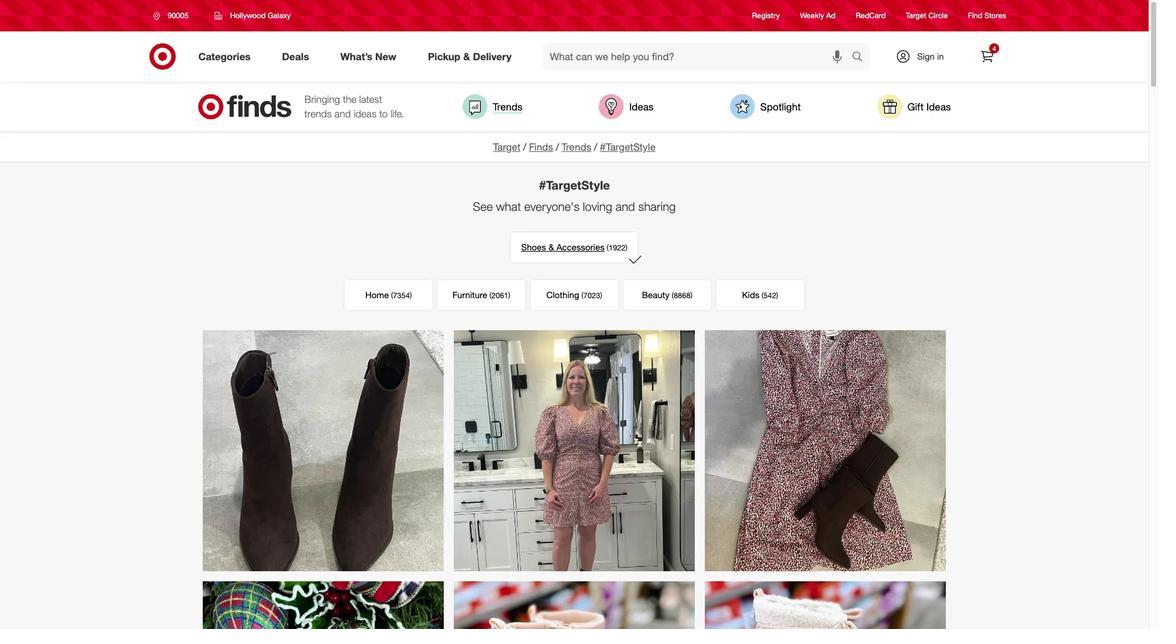 Task type: vqa. For each thing, say whether or not it's contained in the screenshot.
Accessories
yes



Task type: locate. For each thing, give the bounding box(es) containing it.
) right accessories
[[626, 243, 628, 252]]

4 link
[[974, 43, 1002, 70]]

( right accessories
[[607, 243, 609, 252]]

trends link up the target link at the top of page
[[463, 94, 523, 119]]

) inside kids ( 542 )
[[777, 291, 779, 300]]

bringing the latest trends and ideas to life.
[[305, 93, 404, 120]]

) right clothing
[[601, 291, 603, 300]]

( right beauty
[[672, 291, 674, 300]]

( for kids
[[762, 291, 764, 300]]

0 vertical spatial &
[[463, 50, 470, 63]]

the
[[343, 93, 357, 106]]

finds
[[529, 141, 554, 153]]

) right furniture
[[509, 291, 511, 300]]

weekly ad
[[800, 11, 836, 20]]

2061
[[492, 291, 509, 300]]

) for beauty
[[691, 291, 693, 300]]

( right home
[[391, 291, 393, 300]]

ideas
[[630, 100, 654, 113], [927, 100, 951, 113]]

pickup & delivery
[[428, 50, 512, 63]]

/
[[523, 141, 527, 153], [556, 141, 559, 153], [594, 141, 598, 153]]

0 horizontal spatial and
[[335, 107, 351, 120]]

weekly ad link
[[800, 10, 836, 21]]

target circle
[[906, 11, 948, 20]]

target circle link
[[906, 10, 948, 21]]

hollywood galaxy
[[230, 11, 291, 20]]

0 horizontal spatial user image by @targetscallingme image
[[454, 581, 695, 629]]

and inside bringing the latest trends and ideas to life.
[[335, 107, 351, 120]]

( inside beauty ( 8868 )
[[672, 291, 674, 300]]

1922
[[609, 243, 626, 252]]

#targetstyle link
[[600, 141, 656, 153]]

) inside the shoes & accessories ( 1922 )
[[626, 243, 628, 252]]

542
[[764, 291, 777, 300]]

sign in link
[[886, 43, 964, 70]]

0 vertical spatial trends
[[493, 100, 523, 113]]

and for loving
[[616, 199, 635, 213]]

1 vertical spatial &
[[549, 242, 554, 252]]

2 horizontal spatial /
[[594, 141, 598, 153]]

galaxy
[[268, 11, 291, 20]]

0 horizontal spatial trends
[[493, 100, 523, 113]]

0 horizontal spatial user image by @bersclothingpicks image
[[203, 330, 444, 571]]

2 / from the left
[[556, 141, 559, 153]]

see what everyone's loving and sharing
[[473, 199, 676, 213]]

user image by @targetscallingme image
[[454, 581, 695, 629], [705, 581, 946, 629]]

0 vertical spatial trends link
[[463, 94, 523, 119]]

trends right the finds link
[[562, 141, 592, 153]]

) right kids
[[777, 291, 779, 300]]

( inside clothing ( 7023 )
[[582, 291, 584, 300]]

redcard
[[856, 11, 886, 20]]

7023
[[584, 291, 601, 300]]

1 horizontal spatial ideas
[[927, 100, 951, 113]]

trends up the target link at the top of page
[[493, 100, 523, 113]]

user image by @brittanyannarose image
[[203, 581, 444, 629]]

2 user image by @targetscallingme image from the left
[[705, 581, 946, 629]]

0 vertical spatial and
[[335, 107, 351, 120]]

1 vertical spatial trends
[[562, 141, 592, 153]]

sharing
[[639, 199, 676, 213]]

3 / from the left
[[594, 141, 598, 153]]

/ right finds
[[556, 141, 559, 153]]

( inside "home ( 7354 )"
[[391, 291, 393, 300]]

what's new link
[[330, 43, 412, 70]]

trends link right the finds link
[[562, 141, 592, 153]]

0 horizontal spatial ideas
[[630, 100, 654, 113]]

life.
[[391, 107, 404, 120]]

find
[[968, 11, 983, 20]]

0 vertical spatial target
[[906, 11, 927, 20]]

user image by @bersclothingpicks image
[[203, 330, 444, 571], [454, 330, 695, 571], [705, 330, 946, 571]]

target
[[906, 11, 927, 20], [493, 141, 521, 153]]

trends link
[[463, 94, 523, 119], [562, 141, 592, 153]]

and down the
[[335, 107, 351, 120]]

& inside pickup & delivery link
[[463, 50, 470, 63]]

1 horizontal spatial user image by @targetscallingme image
[[705, 581, 946, 629]]

furniture
[[453, 289, 488, 300]]

pickup & delivery link
[[417, 43, 528, 70]]

1 horizontal spatial user image by @bersclothingpicks image
[[454, 330, 695, 571]]

/ left finds
[[523, 141, 527, 153]]

1 vertical spatial and
[[616, 199, 635, 213]]

what's
[[341, 50, 373, 63]]

) inside beauty ( 8868 )
[[691, 291, 693, 300]]

) inside furniture ( 2061 )
[[509, 291, 511, 300]]

/ left #targetstyle link
[[594, 141, 598, 153]]

and
[[335, 107, 351, 120], [616, 199, 635, 213]]

finds link
[[529, 141, 554, 153]]

1 horizontal spatial /
[[556, 141, 559, 153]]

ideas
[[354, 107, 377, 120]]

target link
[[493, 141, 521, 153]]

kids
[[742, 289, 760, 300]]

1 horizontal spatial target
[[906, 11, 927, 20]]

#targetstyle up see what everyone's loving and sharing
[[539, 178, 610, 192]]

#targetstyle down ideas link
[[600, 141, 656, 153]]

everyone's
[[525, 199, 580, 213]]

search
[[847, 51, 877, 64]]

0 horizontal spatial &
[[463, 50, 470, 63]]

0 horizontal spatial trends link
[[463, 94, 523, 119]]

( inside kids ( 542 )
[[762, 291, 764, 300]]

( right clothing
[[582, 291, 584, 300]]

3 user image by @bersclothingpicks image from the left
[[705, 330, 946, 571]]

target left circle
[[906, 11, 927, 20]]

&
[[463, 50, 470, 63], [549, 242, 554, 252]]

trends
[[493, 100, 523, 113], [562, 141, 592, 153]]

target left the finds link
[[493, 141, 521, 153]]

1 horizontal spatial and
[[616, 199, 635, 213]]

& right pickup
[[463, 50, 470, 63]]

) inside clothing ( 7023 )
[[601, 291, 603, 300]]

( inside furniture ( 2061 )
[[490, 291, 492, 300]]

sign
[[918, 51, 935, 62]]

) right home
[[410, 291, 412, 300]]

( right furniture
[[490, 291, 492, 300]]

( for home
[[391, 291, 393, 300]]

( right kids
[[762, 291, 764, 300]]

ad
[[827, 11, 836, 20]]

What can we help you find? suggestions appear below search field
[[543, 43, 855, 70]]

and right the loving
[[616, 199, 635, 213]]

ideas right gift
[[927, 100, 951, 113]]

7354
[[393, 291, 410, 300]]

home
[[365, 289, 389, 300]]

) inside "home ( 7354 )"
[[410, 291, 412, 300]]

1 horizontal spatial &
[[549, 242, 554, 252]]

1 horizontal spatial trends link
[[562, 141, 592, 153]]

) right beauty
[[691, 291, 693, 300]]

)
[[626, 243, 628, 252], [410, 291, 412, 300], [509, 291, 511, 300], [601, 291, 603, 300], [691, 291, 693, 300], [777, 291, 779, 300]]

home ( 7354 )
[[365, 289, 412, 300]]

0 horizontal spatial /
[[523, 141, 527, 153]]

0 vertical spatial #targetstyle
[[600, 141, 656, 153]]

1 vertical spatial target
[[493, 141, 521, 153]]

trends
[[305, 107, 332, 120]]

& right shoes
[[549, 242, 554, 252]]

pickup
[[428, 50, 461, 63]]

and for trends
[[335, 107, 351, 120]]

& for delivery
[[463, 50, 470, 63]]

4
[[993, 45, 997, 52]]

(
[[607, 243, 609, 252], [391, 291, 393, 300], [490, 291, 492, 300], [582, 291, 584, 300], [672, 291, 674, 300], [762, 291, 764, 300]]

stores
[[985, 11, 1007, 20]]

beauty
[[642, 289, 670, 300]]

ideas up #targetstyle link
[[630, 100, 654, 113]]

2 horizontal spatial user image by @bersclothingpicks image
[[705, 330, 946, 571]]

0 horizontal spatial target
[[493, 141, 521, 153]]

#targetstyle
[[600, 141, 656, 153], [539, 178, 610, 192]]

delivery
[[473, 50, 512, 63]]

& for accessories
[[549, 242, 554, 252]]



Task type: describe. For each thing, give the bounding box(es) containing it.
target for target circle
[[906, 11, 927, 20]]

redcard link
[[856, 10, 886, 21]]

kids ( 542 )
[[742, 289, 779, 300]]

clothing
[[547, 289, 580, 300]]

spotlight link
[[731, 94, 801, 119]]

clothing ( 7023 )
[[547, 289, 603, 300]]

find stores
[[968, 11, 1007, 20]]

8868
[[674, 291, 691, 300]]

2 user image by @bersclothingpicks image from the left
[[454, 330, 695, 571]]

shoes
[[521, 242, 546, 252]]

beauty ( 8868 )
[[642, 289, 693, 300]]

gift ideas
[[908, 100, 951, 113]]

90005
[[168, 11, 189, 20]]

find stores link
[[968, 10, 1007, 21]]

gift
[[908, 100, 924, 113]]

gift ideas link
[[878, 94, 951, 119]]

1 user image by @bersclothingpicks image from the left
[[203, 330, 444, 571]]

what
[[496, 199, 521, 213]]

hollywood
[[230, 11, 266, 20]]

in
[[938, 51, 944, 62]]

circle
[[929, 11, 948, 20]]

1 / from the left
[[523, 141, 527, 153]]

target finds image
[[198, 94, 292, 119]]

loving
[[583, 199, 613, 213]]

furniture ( 2061 )
[[453, 289, 511, 300]]

1 user image by @targetscallingme image from the left
[[454, 581, 695, 629]]

shoes & accessories ( 1922 )
[[521, 242, 628, 252]]

) for furniture
[[509, 291, 511, 300]]

spotlight
[[761, 100, 801, 113]]

90005 button
[[145, 4, 202, 27]]

new
[[375, 50, 397, 63]]

bringing
[[305, 93, 340, 106]]

ideas link
[[599, 94, 654, 119]]

( for clothing
[[582, 291, 584, 300]]

deals
[[282, 50, 309, 63]]

2 ideas from the left
[[927, 100, 951, 113]]

to
[[380, 107, 388, 120]]

1 horizontal spatial trends
[[562, 141, 592, 153]]

( inside the shoes & accessories ( 1922 )
[[607, 243, 609, 252]]

registry link
[[752, 10, 780, 21]]

categories link
[[188, 43, 266, 70]]

sign in
[[918, 51, 944, 62]]

) for home
[[410, 291, 412, 300]]

( for furniture
[[490, 291, 492, 300]]

1 vertical spatial #targetstyle
[[539, 178, 610, 192]]

what's new
[[341, 50, 397, 63]]

see
[[473, 199, 493, 213]]

target for target / finds / trends / #targetstyle
[[493, 141, 521, 153]]

search button
[[847, 43, 877, 73]]

accessories
[[557, 242, 605, 252]]

1 ideas from the left
[[630, 100, 654, 113]]

latest
[[359, 93, 382, 106]]

) for kids
[[777, 291, 779, 300]]

deals link
[[271, 43, 325, 70]]

registry
[[752, 11, 780, 20]]

weekly
[[800, 11, 825, 20]]

1 vertical spatial trends link
[[562, 141, 592, 153]]

target / finds / trends / #targetstyle
[[493, 141, 656, 153]]

) for clothing
[[601, 291, 603, 300]]

categories
[[198, 50, 251, 63]]

hollywood galaxy button
[[207, 4, 299, 27]]

( for beauty
[[672, 291, 674, 300]]



